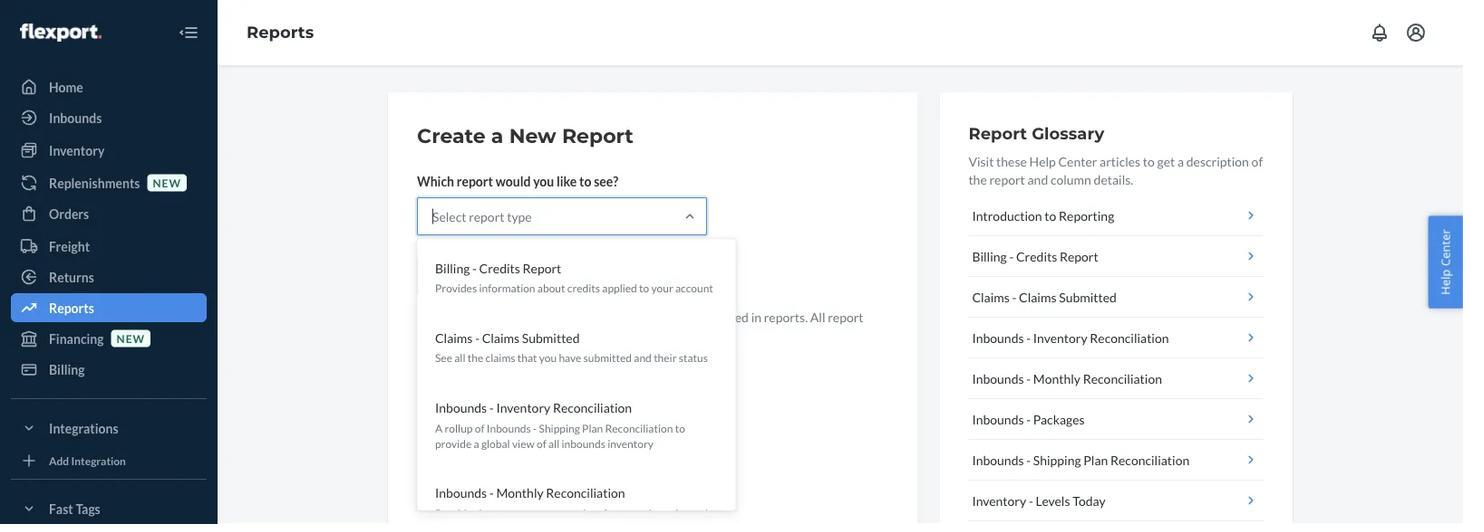 Task type: locate. For each thing, give the bounding box(es) containing it.
of right view
[[537, 437, 546, 450]]

reconciliation inside inbounds - monthly reconciliation provides inventory movement data for any selected month
[[546, 486, 625, 501]]

create for create report
[[432, 268, 472, 283]]

1 vertical spatial submitted
[[522, 331, 580, 346]]

introduction to reporting
[[972, 208, 1114, 223]]

create
[[417, 124, 486, 148], [432, 268, 472, 283]]

inventory right the inbounds
[[608, 437, 653, 450]]

and left their
[[634, 352, 652, 365]]

inbounds down the inbounds - packages
[[972, 453, 1024, 468]]

report up 'select report type' on the left top of page
[[457, 174, 493, 189]]

all
[[810, 310, 825, 325]]

1 horizontal spatial credits
[[1016, 249, 1057, 264]]

of right rollup at the bottom of the page
[[475, 422, 484, 435]]

0 vertical spatial submitted
[[1059, 290, 1117, 305]]

inbounds for inbounds
[[49, 110, 102, 126]]

0 vertical spatial all
[[454, 352, 465, 365]]

all left the inbounds
[[548, 437, 560, 450]]

to left reporting
[[1045, 208, 1056, 223]]

report inside billing - credits report provides information about credits applied to your account
[[523, 261, 561, 276]]

0 vertical spatial of
[[1252, 154, 1263, 169]]

the left claims
[[468, 352, 483, 365]]

articles
[[1100, 154, 1141, 169]]

submitted down the hours
[[522, 331, 580, 346]]

submitted inside claims - claims submitted see all the claims that you have submitted and their status
[[522, 331, 580, 346]]

0 vertical spatial in
[[751, 310, 761, 325]]

returns link
[[11, 263, 207, 292]]

all
[[454, 352, 465, 365], [548, 437, 560, 450]]

provides inside inbounds - monthly reconciliation provides inventory movement data for any selected month
[[435, 507, 477, 520]]

inbounds - inventory reconciliation a rollup of inbounds - shipping plan reconciliation to provide a global view of all inbounds inventory
[[435, 400, 685, 450]]

inbounds down provide
[[435, 486, 487, 501]]

new up "orders" link
[[153, 176, 181, 189]]

inbounds
[[49, 110, 102, 126], [972, 330, 1024, 346], [972, 371, 1024, 387], [435, 400, 487, 416], [972, 412, 1024, 427], [487, 422, 531, 435], [972, 453, 1024, 468], [435, 486, 487, 501]]

0 horizontal spatial information
[[479, 282, 535, 295]]

0 vertical spatial the
[[969, 172, 987, 187]]

home link
[[11, 73, 207, 102]]

inbounds inside inbounds - packages button
[[972, 412, 1024, 427]]

data
[[580, 507, 601, 520]]

the
[[969, 172, 987, 187], [468, 352, 483, 365]]

1 horizontal spatial new
[[153, 176, 181, 189]]

and
[[1028, 172, 1048, 187], [634, 352, 652, 365]]

report up "up"
[[474, 268, 511, 283]]

to inside inbounds - inventory reconciliation a rollup of inbounds - shipping plan reconciliation to provide a global view of all inbounds inventory
[[675, 422, 685, 435]]

inbounds up the inbounds - packages
[[972, 371, 1024, 387]]

0 vertical spatial help
[[1029, 154, 1056, 169]]

take
[[454, 310, 478, 325]]

- left packages
[[1026, 412, 1031, 427]]

1 horizontal spatial center
[[1437, 229, 1454, 267]]

- up take
[[472, 261, 477, 276]]

1 vertical spatial shipping
[[1033, 453, 1081, 468]]

information up (utc).
[[600, 310, 665, 325]]

inbounds - shipping plan reconciliation button
[[969, 441, 1264, 481]]

0 horizontal spatial for
[[555, 310, 571, 325]]

information up 2
[[479, 282, 535, 295]]

- down global
[[489, 486, 494, 501]]

0 vertical spatial create
[[417, 124, 486, 148]]

help inside "button"
[[1437, 270, 1454, 295]]

monthly up movement
[[496, 486, 544, 501]]

2 horizontal spatial of
[[1252, 154, 1263, 169]]

1 vertical spatial provides
[[435, 507, 477, 520]]

in right are
[[497, 328, 508, 343]]

create up which
[[417, 124, 486, 148]]

add integration
[[49, 455, 126, 468]]

1 vertical spatial monthly
[[496, 486, 544, 501]]

reconciliation for inbounds - inventory reconciliation
[[1090, 330, 1169, 346]]

2 provides from the top
[[435, 507, 477, 520]]

inventory
[[608, 437, 653, 450], [479, 507, 525, 520]]

center inside help center "button"
[[1437, 229, 1454, 267]]

a
[[491, 124, 503, 148], [1178, 154, 1184, 169], [474, 437, 479, 450]]

credits down the 'introduction to reporting'
[[1016, 249, 1057, 264]]

- left levels
[[1029, 494, 1033, 509]]

- inside inbounds - monthly reconciliation provides inventory movement data for any selected month
[[489, 486, 494, 501]]

- up the inbounds - packages
[[1026, 371, 1031, 387]]

view
[[512, 437, 535, 450]]

inbounds for inbounds - inventory reconciliation
[[972, 330, 1024, 346]]

global
[[481, 437, 510, 450]]

inventory up inbounds - monthly reconciliation
[[1033, 330, 1087, 346]]

provides for inbounds
[[435, 507, 477, 520]]

inbounds - inventory reconciliation
[[972, 330, 1169, 346]]

billing
[[972, 249, 1007, 264], [435, 261, 470, 276], [49, 362, 85, 378]]

report inside button
[[1060, 249, 1098, 264]]

a inside inbounds - inventory reconciliation a rollup of inbounds - shipping plan reconciliation to provide a global view of all inbounds inventory
[[474, 437, 479, 450]]

- up global
[[489, 400, 494, 416]]

returns
[[49, 270, 94, 285]]

monthly inside button
[[1033, 371, 1081, 387]]

1 horizontal spatial billing
[[435, 261, 470, 276]]

submitted for claims - claims submitted see all the claims that you have submitted and their status
[[522, 331, 580, 346]]

1 vertical spatial create
[[432, 268, 472, 283]]

create for create a new report
[[417, 124, 486, 148]]

a left global
[[474, 437, 479, 450]]

claims
[[972, 290, 1010, 305], [1019, 290, 1057, 305], [435, 331, 473, 346], [482, 331, 520, 346]]

credits up "up"
[[479, 261, 520, 276]]

1 vertical spatial all
[[548, 437, 560, 450]]

0 vertical spatial information
[[479, 282, 535, 295]]

1 horizontal spatial of
[[537, 437, 546, 450]]

provides down provide
[[435, 507, 477, 520]]

report glossary
[[969, 123, 1104, 143]]

to
[[1143, 154, 1155, 169], [579, 174, 591, 189], [1045, 208, 1056, 223], [639, 282, 649, 295], [497, 310, 509, 325], [668, 310, 680, 325], [675, 422, 685, 435]]

report for create a new report
[[562, 124, 634, 148]]

inventory - levels today button
[[969, 481, 1264, 522]]

inventory left movement
[[479, 507, 525, 520]]

fields
[[444, 328, 474, 343]]

- down claims - claims submitted
[[1026, 330, 1031, 346]]

help
[[1029, 154, 1056, 169], [1437, 270, 1454, 295]]

provides for billing
[[435, 282, 477, 295]]

- inside "button"
[[1026, 330, 1031, 346]]

1 horizontal spatial submitted
[[1059, 290, 1117, 305]]

0 horizontal spatial credits
[[479, 261, 520, 276]]

inbounds - packages
[[972, 412, 1085, 427]]

2 horizontal spatial new
[[574, 310, 597, 325]]

0 horizontal spatial billing
[[49, 362, 85, 378]]

submitted for claims - claims submitted
[[1059, 290, 1117, 305]]

to left get
[[1143, 154, 1155, 169]]

- down billing - credits report
[[1012, 290, 1017, 305]]

report down reporting
[[1060, 249, 1098, 264]]

today
[[1073, 494, 1106, 509]]

1 horizontal spatial monthly
[[1033, 371, 1081, 387]]

plan up today
[[1084, 453, 1108, 468]]

1 vertical spatial and
[[634, 352, 652, 365]]

shipping down packages
[[1033, 453, 1081, 468]]

2
[[511, 310, 518, 325]]

- down the inbounds - packages
[[1026, 453, 1031, 468]]

0 vertical spatial reports link
[[247, 22, 314, 42]]

center inside 'visit these help center articles to get a description of the report and column details.'
[[1058, 154, 1097, 169]]

credits for billing - credits report provides information about credits applied to your account
[[479, 261, 520, 276]]

inbounds - monthly reconciliation provides inventory movement data for any selected month
[[435, 486, 711, 520]]

inbounds inside inbounds - shipping plan reconciliation button
[[972, 453, 1024, 468]]

- inside claims - claims submitted see all the claims that you have submitted and their status
[[475, 331, 480, 346]]

monthly
[[1033, 371, 1081, 387], [496, 486, 544, 501]]

provides up take
[[435, 282, 477, 295]]

for inside inbounds - monthly reconciliation provides inventory movement data for any selected month
[[603, 507, 617, 520]]

0 horizontal spatial inventory
[[479, 507, 525, 520]]

plan
[[582, 422, 603, 435], [1084, 453, 1108, 468]]

close navigation image
[[178, 22, 199, 44]]

claims - claims submitted see all the claims that you have submitted and their status
[[435, 331, 708, 365]]

- inside billing - credits report provides information about credits applied to your account
[[472, 261, 477, 276]]

inventory inside button
[[972, 494, 1026, 509]]

1 horizontal spatial plan
[[1084, 453, 1108, 468]]

- for inbounds - inventory reconciliation
[[1026, 330, 1031, 346]]

universal
[[510, 328, 563, 343]]

open notifications image
[[1369, 22, 1391, 44]]

center
[[1058, 154, 1097, 169], [1437, 229, 1454, 267]]

plan up the inbounds
[[582, 422, 603, 435]]

report down these
[[989, 172, 1025, 187]]

are
[[477, 328, 495, 343]]

report for which report would you like to see?
[[457, 174, 493, 189]]

inventory inside inbounds - inventory reconciliation a rollup of inbounds - shipping plan reconciliation to provide a global view of all inbounds inventory
[[496, 400, 550, 416]]

1 provides from the top
[[435, 282, 477, 295]]

1 horizontal spatial a
[[491, 124, 503, 148]]

you inside claims - claims submitted see all the claims that you have submitted and their status
[[539, 352, 557, 365]]

these
[[996, 154, 1027, 169]]

- down introduction
[[1009, 249, 1014, 264]]

0 horizontal spatial and
[[634, 352, 652, 365]]

inbounds inside inbounds - monthly reconciliation button
[[972, 371, 1024, 387]]

0 vertical spatial shipping
[[539, 422, 580, 435]]

0 horizontal spatial center
[[1058, 154, 1097, 169]]

report
[[989, 172, 1025, 187], [457, 174, 493, 189], [469, 209, 504, 224], [474, 268, 511, 283], [828, 310, 864, 325]]

0 horizontal spatial help
[[1029, 154, 1056, 169]]

submitted up inbounds - inventory reconciliation
[[1059, 290, 1117, 305]]

a right get
[[1178, 154, 1184, 169]]

- for inbounds - inventory reconciliation a rollup of inbounds - shipping plan reconciliation to provide a global view of all inbounds inventory
[[489, 400, 494, 416]]

1 horizontal spatial inventory
[[608, 437, 653, 450]]

a inside 'visit these help center articles to get a description of the report and column details.'
[[1178, 154, 1184, 169]]

1 vertical spatial help
[[1437, 270, 1454, 295]]

billing for billing
[[49, 362, 85, 378]]

1 vertical spatial reports link
[[11, 294, 207, 323]]

0 horizontal spatial all
[[454, 352, 465, 365]]

0 horizontal spatial plan
[[582, 422, 603, 435]]

billing inside button
[[972, 249, 1007, 264]]

create report
[[432, 268, 511, 283]]

inbounds down claims - claims submitted
[[972, 330, 1024, 346]]

you
[[533, 174, 554, 189], [539, 352, 557, 365]]

1 horizontal spatial reports link
[[247, 22, 314, 42]]

monthly up packages
[[1033, 371, 1081, 387]]

1 vertical spatial inventory
[[479, 507, 525, 520]]

inbounds link
[[11, 103, 207, 132]]

of
[[1252, 154, 1263, 169], [475, 422, 484, 435], [537, 437, 546, 450]]

provides inside billing - credits report provides information about credits applied to your account
[[435, 282, 477, 295]]

0 horizontal spatial of
[[475, 422, 484, 435]]

1 horizontal spatial in
[[751, 310, 761, 325]]

packages
[[1033, 412, 1085, 427]]

inventory up view
[[496, 400, 550, 416]]

of inside 'visit these help center articles to get a description of the report and column details.'
[[1252, 154, 1263, 169]]

inbounds for inbounds - packages
[[972, 412, 1024, 427]]

it
[[417, 310, 426, 325]]

inbounds left packages
[[972, 412, 1024, 427]]

monthly inside inbounds - monthly reconciliation provides inventory movement data for any selected month
[[496, 486, 544, 501]]

inbounds inside inbounds - inventory reconciliation "button"
[[972, 330, 1024, 346]]

and left column
[[1028, 172, 1048, 187]]

claims
[[485, 352, 515, 365]]

inventory inside inbounds - monthly reconciliation provides inventory movement data for any selected month
[[479, 507, 525, 520]]

you left like
[[533, 174, 554, 189]]

1 horizontal spatial help
[[1437, 270, 1454, 295]]

inbounds for inbounds - monthly reconciliation
[[972, 371, 1024, 387]]

0 horizontal spatial shipping
[[539, 422, 580, 435]]

for up time
[[555, 310, 571, 325]]

inbounds - inventory reconciliation button
[[969, 318, 1264, 359]]

1 horizontal spatial information
[[600, 310, 665, 325]]

reconciliation inside "button"
[[1090, 330, 1169, 346]]

2 horizontal spatial a
[[1178, 154, 1184, 169]]

0 vertical spatial center
[[1058, 154, 1097, 169]]

reports
[[247, 22, 314, 42], [49, 301, 94, 316]]

0 vertical spatial monthly
[[1033, 371, 1081, 387]]

0 horizontal spatial new
[[117, 332, 145, 345]]

tags
[[76, 502, 100, 517]]

all right see
[[454, 352, 465, 365]]

to down status
[[675, 422, 685, 435]]

the down visit
[[969, 172, 987, 187]]

reconciliation
[[1090, 330, 1169, 346], [1083, 371, 1162, 387], [553, 400, 632, 416], [605, 422, 673, 435], [1110, 453, 1190, 468], [546, 486, 625, 501]]

of right the description
[[1252, 154, 1263, 169]]

to right like
[[579, 174, 591, 189]]

and inside claims - claims submitted see all the claims that you have submitted and their status
[[634, 352, 652, 365]]

in left 'reports.'
[[751, 310, 761, 325]]

inbounds down home
[[49, 110, 102, 126]]

1 vertical spatial the
[[468, 352, 483, 365]]

0 vertical spatial for
[[555, 310, 571, 325]]

- right the fields
[[475, 331, 480, 346]]

1 vertical spatial a
[[1178, 154, 1184, 169]]

which report would you like to see?
[[417, 174, 618, 189]]

1 horizontal spatial and
[[1028, 172, 1048, 187]]

- for billing - credits report provides information about credits applied to your account
[[472, 261, 477, 276]]

0 vertical spatial provides
[[435, 282, 477, 295]]

0 horizontal spatial in
[[497, 328, 508, 343]]

0 horizontal spatial a
[[474, 437, 479, 450]]

0 vertical spatial new
[[153, 176, 181, 189]]

billing down introduction
[[972, 249, 1007, 264]]

- for inbounds - monthly reconciliation provides inventory movement data for any selected month
[[489, 486, 494, 501]]

shipping
[[539, 422, 580, 435], [1033, 453, 1081, 468]]

claims - claims submitted
[[972, 290, 1117, 305]]

to inside button
[[1045, 208, 1056, 223]]

0 vertical spatial you
[[533, 174, 554, 189]]

1 horizontal spatial reports
[[247, 22, 314, 42]]

billing down financing
[[49, 362, 85, 378]]

in
[[751, 310, 761, 325], [497, 328, 508, 343]]

2 vertical spatial a
[[474, 437, 479, 450]]

reporting
[[1059, 208, 1114, 223]]

inbounds up global
[[487, 422, 531, 435]]

report inside 'visit these help center articles to get a description of the report and column details.'
[[989, 172, 1025, 187]]

submitted inside claims - claims submitted button
[[1059, 290, 1117, 305]]

1 vertical spatial information
[[600, 310, 665, 325]]

for left any
[[603, 507, 617, 520]]

new inside it may take up to 2 hours for new information to be reflected in reports. all report time fields are in universal time (utc).
[[574, 310, 597, 325]]

inbounds inside inbounds - monthly reconciliation provides inventory movement data for any selected month
[[435, 486, 487, 501]]

report up about
[[523, 261, 561, 276]]

report left type
[[469, 209, 504, 224]]

create inside button
[[432, 268, 472, 283]]

1 horizontal spatial all
[[548, 437, 560, 450]]

0 horizontal spatial the
[[468, 352, 483, 365]]

billing inside billing - credits report provides information about credits applied to your account
[[435, 261, 470, 276]]

and inside 'visit these help center articles to get a description of the report and column details.'
[[1028, 172, 1048, 187]]

visit
[[969, 154, 994, 169]]

1 vertical spatial center
[[1437, 229, 1454, 267]]

report up see?
[[562, 124, 634, 148]]

1 horizontal spatial the
[[969, 172, 987, 187]]

report right all
[[828, 310, 864, 325]]

monthly for inbounds - monthly reconciliation provides inventory movement data for any selected month
[[496, 486, 544, 501]]

0 horizontal spatial reports
[[49, 301, 94, 316]]

shipping up the inbounds
[[539, 422, 580, 435]]

- for inbounds - shipping plan reconciliation
[[1026, 453, 1031, 468]]

all inside claims - claims submitted see all the claims that you have submitted and their status
[[454, 352, 465, 365]]

it may take up to 2 hours for new information to be reflected in reports. all report time fields are in universal time (utc).
[[417, 310, 864, 343]]

report up these
[[969, 123, 1027, 143]]

to left your
[[639, 282, 649, 295]]

1 vertical spatial plan
[[1084, 453, 1108, 468]]

details.
[[1094, 172, 1133, 187]]

like
[[557, 174, 577, 189]]

inventory left levels
[[972, 494, 1026, 509]]

2 horizontal spatial billing
[[972, 249, 1007, 264]]

0 horizontal spatial monthly
[[496, 486, 544, 501]]

inventory inside inbounds - inventory reconciliation a rollup of inbounds - shipping plan reconciliation to provide a global view of all inbounds inventory
[[608, 437, 653, 450]]

a left "new"
[[491, 124, 503, 148]]

1 vertical spatial you
[[539, 352, 557, 365]]

- up view
[[533, 422, 537, 435]]

1 horizontal spatial shipping
[[1033, 453, 1081, 468]]

new up time
[[574, 310, 597, 325]]

help inside 'visit these help center articles to get a description of the report and column details.'
[[1029, 154, 1056, 169]]

billing up may
[[435, 261, 470, 276]]

you right that
[[539, 352, 557, 365]]

0 horizontal spatial reports link
[[11, 294, 207, 323]]

month
[[680, 507, 711, 520]]

new
[[153, 176, 181, 189], [574, 310, 597, 325], [117, 332, 145, 345]]

create up may
[[432, 268, 472, 283]]

report inside button
[[474, 268, 511, 283]]

inbounds inside inbounds link
[[49, 110, 102, 126]]

1 horizontal spatial for
[[603, 507, 617, 520]]

credits
[[567, 282, 600, 295]]

0 horizontal spatial submitted
[[522, 331, 580, 346]]

2 vertical spatial new
[[117, 332, 145, 345]]

1 vertical spatial for
[[603, 507, 617, 520]]

inventory link
[[11, 136, 207, 165]]

0 vertical spatial plan
[[582, 422, 603, 435]]

1 vertical spatial new
[[574, 310, 597, 325]]

glossary
[[1032, 123, 1104, 143]]

0 vertical spatial inventory
[[608, 437, 653, 450]]

integration
[[71, 455, 126, 468]]

new up billing link
[[117, 332, 145, 345]]

credits inside billing - credits report provides information about credits applied to your account
[[479, 261, 520, 276]]

inbounds up rollup at the bottom of the page
[[435, 400, 487, 416]]

credits inside button
[[1016, 249, 1057, 264]]

0 vertical spatial and
[[1028, 172, 1048, 187]]



Task type: vqa. For each thing, say whether or not it's contained in the screenshot.
bottommost you
yes



Task type: describe. For each thing, give the bounding box(es) containing it.
- for claims - claims submitted
[[1012, 290, 1017, 305]]

and for column
[[1028, 172, 1048, 187]]

report for select report type
[[469, 209, 504, 224]]

add
[[49, 455, 69, 468]]

information inside billing - credits report provides information about credits applied to your account
[[479, 282, 535, 295]]

their
[[654, 352, 677, 365]]

and for their
[[634, 352, 652, 365]]

the inside 'visit these help center articles to get a description of the report and column details.'
[[969, 172, 987, 187]]

help center
[[1437, 229, 1454, 295]]

create report button
[[417, 257, 527, 294]]

freight
[[49, 239, 90, 254]]

0 vertical spatial reports
[[247, 22, 314, 42]]

1 vertical spatial of
[[475, 422, 484, 435]]

billing - credits report provides information about credits applied to your account
[[435, 261, 713, 295]]

monthly for inbounds - monthly reconciliation
[[1033, 371, 1081, 387]]

new for financing
[[117, 332, 145, 345]]

information inside it may take up to 2 hours for new information to be reflected in reports. all report time fields are in universal time (utc).
[[600, 310, 665, 325]]

see
[[435, 352, 452, 365]]

orders
[[49, 206, 89, 222]]

for inside it may take up to 2 hours for new information to be reflected in reports. all report time fields are in universal time (utc).
[[555, 310, 571, 325]]

get
[[1157, 154, 1175, 169]]

- for claims - claims submitted see all the claims that you have submitted and their status
[[475, 331, 480, 346]]

report inside it may take up to 2 hours for new information to be reflected in reports. all report time fields are in universal time (utc).
[[828, 310, 864, 325]]

inbounds - shipping plan reconciliation
[[972, 453, 1190, 468]]

reflected
[[698, 310, 749, 325]]

all inside inbounds - inventory reconciliation a rollup of inbounds - shipping plan reconciliation to provide a global view of all inbounds inventory
[[548, 437, 560, 450]]

submitted
[[583, 352, 632, 365]]

- for inbounds - monthly reconciliation
[[1026, 371, 1031, 387]]

billing - credits report
[[972, 249, 1098, 264]]

report for create report
[[474, 268, 511, 283]]

- for inventory - levels today
[[1029, 494, 1033, 509]]

type
[[507, 209, 532, 224]]

levels
[[1036, 494, 1070, 509]]

have
[[559, 352, 581, 365]]

to left 2
[[497, 310, 509, 325]]

up
[[480, 310, 494, 325]]

1 vertical spatial reports
[[49, 301, 94, 316]]

billing for billing - credits report provides information about credits applied to your account
[[435, 261, 470, 276]]

billing for billing - credits report
[[972, 249, 1007, 264]]

shipping inside inbounds - shipping plan reconciliation button
[[1033, 453, 1081, 468]]

inbounds for inbounds - inventory reconciliation a rollup of inbounds - shipping plan reconciliation to provide a global view of all inbounds inventory
[[435, 400, 487, 416]]

new for replenishments
[[153, 176, 181, 189]]

be
[[682, 310, 696, 325]]

time
[[565, 328, 593, 343]]

flexport logo image
[[20, 24, 101, 42]]

introduction to reporting button
[[969, 196, 1264, 237]]

about
[[537, 282, 565, 295]]

may
[[428, 310, 451, 325]]

introduction
[[972, 208, 1042, 223]]

credits for billing - credits report
[[1016, 249, 1057, 264]]

inbounds for inbounds - monthly reconciliation provides inventory movement data for any selected month
[[435, 486, 487, 501]]

inventory up replenishments
[[49, 143, 105, 158]]

replenishments
[[49, 175, 140, 191]]

to inside 'visit these help center articles to get a description of the report and column details.'
[[1143, 154, 1155, 169]]

which
[[417, 174, 454, 189]]

billing link
[[11, 355, 207, 384]]

movement
[[527, 507, 578, 520]]

fast tags button
[[11, 495, 207, 524]]

applied
[[602, 282, 637, 295]]

- for inbounds - packages
[[1026, 412, 1031, 427]]

reports.
[[764, 310, 808, 325]]

home
[[49, 79, 83, 95]]

billing - credits report button
[[969, 237, 1264, 277]]

selected
[[638, 507, 678, 520]]

integrations button
[[11, 414, 207, 443]]

- for billing - credits report
[[1009, 249, 1014, 264]]

inbounds - monthly reconciliation button
[[969, 359, 1264, 400]]

(utc).
[[596, 328, 631, 343]]

your
[[651, 282, 673, 295]]

reconciliation for inbounds - monthly reconciliation provides inventory movement data for any selected month
[[546, 486, 625, 501]]

fast tags
[[49, 502, 100, 517]]

inbounds - monthly reconciliation
[[972, 371, 1162, 387]]

inbounds for inbounds - shipping plan reconciliation
[[972, 453, 1024, 468]]

inventory - levels today
[[972, 494, 1106, 509]]

claims - claims submitted button
[[969, 277, 1264, 318]]

see?
[[594, 174, 618, 189]]

0 vertical spatial a
[[491, 124, 503, 148]]

fast
[[49, 502, 73, 517]]

column
[[1051, 172, 1091, 187]]

to inside billing - credits report provides information about credits applied to your account
[[639, 282, 649, 295]]

integrations
[[49, 421, 118, 436]]

2 vertical spatial of
[[537, 437, 546, 450]]

status
[[679, 352, 708, 365]]

time
[[417, 328, 442, 343]]

description
[[1186, 154, 1249, 169]]

a
[[435, 422, 443, 435]]

financing
[[49, 331, 104, 347]]

reconciliation for inbounds - monthly reconciliation
[[1083, 371, 1162, 387]]

plan inside inbounds - inventory reconciliation a rollup of inbounds - shipping plan reconciliation to provide a global view of all inbounds inventory
[[582, 422, 603, 435]]

that
[[517, 352, 537, 365]]

open account menu image
[[1405, 22, 1427, 44]]

visit these help center articles to get a description of the report and column details.
[[969, 154, 1263, 187]]

account
[[675, 282, 713, 295]]

to left be
[[668, 310, 680, 325]]

rollup
[[445, 422, 473, 435]]

hours
[[521, 310, 553, 325]]

plan inside button
[[1084, 453, 1108, 468]]

the inside claims - claims submitted see all the claims that you have submitted and their status
[[468, 352, 483, 365]]

report for billing - credits report
[[1060, 249, 1098, 264]]

report for billing - credits report provides information about credits applied to your account
[[523, 261, 561, 276]]

create a new report
[[417, 124, 634, 148]]

reconciliation for inbounds - inventory reconciliation a rollup of inbounds - shipping plan reconciliation to provide a global view of all inbounds inventory
[[553, 400, 632, 416]]

1 vertical spatial in
[[497, 328, 508, 343]]

would
[[496, 174, 531, 189]]

new
[[509, 124, 556, 148]]

select report type
[[432, 209, 532, 224]]

inventory inside "button"
[[1033, 330, 1087, 346]]

inbounds
[[562, 437, 605, 450]]

select
[[432, 209, 466, 224]]

help center button
[[1428, 216, 1463, 309]]

shipping inside inbounds - inventory reconciliation a rollup of inbounds - shipping plan reconciliation to provide a global view of all inbounds inventory
[[539, 422, 580, 435]]



